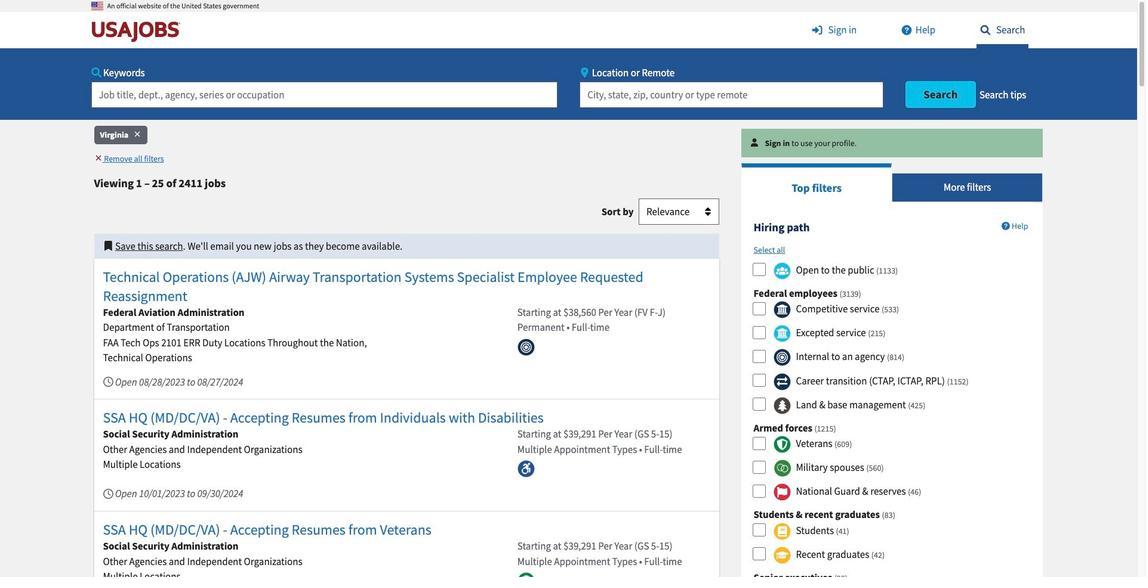 Task type: vqa. For each thing, say whether or not it's contained in the screenshot.
National Guard & reserves image
yes



Task type: locate. For each thing, give the bounding box(es) containing it.
main navigation element
[[0, 12, 1137, 120]]

Job title, dept., agency, series or occupation text field
[[91, 81, 557, 108]]

recent graduates image
[[774, 547, 791, 565]]

usajobs logo image
[[91, 21, 185, 42]]

tab list
[[742, 163, 1043, 202]]

students image
[[774, 523, 791, 541]]

help image
[[898, 25, 916, 35]]

national guard & reserves image
[[774, 484, 791, 502]]

military spouses image
[[774, 460, 791, 478]]

header element
[[0, 0, 1137, 120]]



Task type: describe. For each thing, give the bounding box(es) containing it.
excepted service image
[[774, 326, 791, 343]]

competitive service image
[[774, 302, 791, 319]]

City, state, zip, country or type remote text field
[[580, 81, 883, 108]]

land & base management image
[[774, 397, 791, 415]]

u.s. flag image
[[91, 0, 103, 12]]

career transition (ctap, ictap, rpl) image
[[774, 373, 791, 391]]

open to the public image
[[774, 263, 791, 280]]

internal to an agency image
[[774, 349, 791, 367]]

hiring path help image
[[1002, 222, 1010, 230]]

remove all filters image
[[94, 154, 102, 163]]

job search image
[[976, 25, 994, 35]]

veterans image
[[774, 436, 791, 454]]



